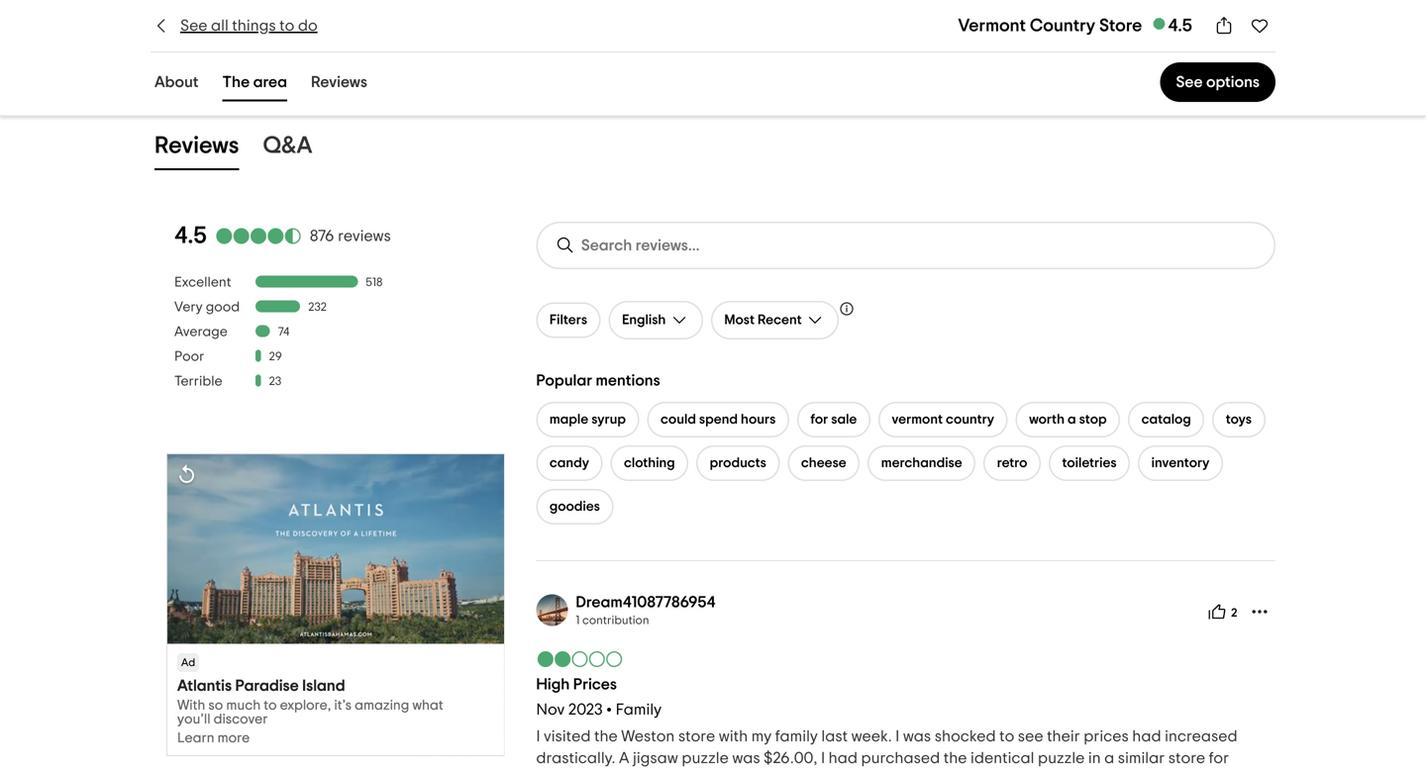 Task type: describe. For each thing, give the bounding box(es) containing it.
vermont
[[958, 17, 1026, 35]]

876 reviews
[[310, 228, 391, 244]]

last
[[821, 729, 848, 745]]

0 vertical spatial the
[[594, 729, 618, 745]]

a
[[619, 751, 629, 767]]

2 puzzle from the left
[[1038, 751, 1085, 767]]

0 horizontal spatial 4.5
[[174, 224, 207, 248]]

1 vertical spatial had
[[829, 751, 858, 767]]

purchased
[[861, 751, 940, 767]]

high
[[536, 677, 570, 693]]

visited
[[544, 729, 591, 745]]

23
[[269, 376, 281, 388]]

232
[[308, 302, 327, 314]]

1 puzzle from the left
[[682, 751, 729, 767]]

write a review
[[174, 29, 275, 45]]

vermont
[[892, 413, 943, 427]]

my
[[751, 729, 772, 745]]

0 horizontal spatial store
[[678, 729, 715, 745]]

could spend hours
[[661, 413, 776, 427]]

all
[[211, 18, 229, 34]]

•
[[606, 702, 612, 718]]

nov
[[536, 702, 565, 718]]

1 horizontal spatial had
[[1132, 729, 1161, 745]]

week.
[[851, 729, 892, 745]]

vermont country button
[[878, 402, 1008, 438]]

1 vertical spatial store
[[1168, 751, 1205, 767]]

sale
[[831, 413, 857, 427]]

area
[[253, 74, 287, 90]]

0 horizontal spatial to
[[279, 18, 294, 34]]

2
[[1231, 608, 1237, 620]]

maple
[[549, 413, 588, 427]]

spend
[[699, 413, 738, 427]]

things
[[232, 18, 276, 34]]

876
[[310, 228, 334, 244]]

shocked
[[935, 729, 996, 745]]

1 horizontal spatial was
[[903, 729, 931, 745]]

very
[[174, 301, 203, 315]]

family
[[775, 729, 818, 745]]

inventory
[[1151, 457, 1210, 471]]

write a review link
[[151, 14, 298, 61]]

vermont country
[[892, 413, 994, 427]]

for
[[810, 413, 828, 427]]

syrup
[[591, 413, 626, 427]]

goodies
[[549, 500, 600, 514]]

q&a
[[263, 134, 312, 158]]

review
[[229, 29, 275, 45]]

dream41087786954
[[576, 595, 715, 611]]

very good
[[174, 301, 240, 315]]

could
[[661, 413, 696, 427]]

about button
[[151, 69, 203, 102]]

write
[[174, 29, 212, 45]]

1 vertical spatial reviews
[[154, 134, 239, 158]]

country
[[946, 413, 994, 427]]

2.0 of 5 bubbles image
[[536, 652, 623, 668]]

i visited the weston store with my family last week. i was shocked to see their prices had increased drastically.  a jigsaw puzzle was $26.00, i had purchased the identical puzzle in a similar store fo
[[536, 729, 1262, 771]]

0 horizontal spatial was
[[732, 751, 760, 767]]

vermont country store
[[958, 17, 1142, 35]]

most recent button
[[711, 301, 839, 340]]

toiletries
[[1062, 457, 1117, 471]]

filter reviews element
[[174, 275, 496, 398]]

dream41087786954 link
[[576, 595, 715, 611]]

recent
[[758, 314, 802, 327]]

products button
[[696, 446, 780, 481]]

see options
[[1176, 74, 1260, 90]]

1 vertical spatial the
[[943, 751, 967, 767]]

29
[[269, 351, 282, 363]]

their
[[1047, 729, 1080, 745]]

2 button
[[1202, 596, 1244, 628]]

74
[[278, 326, 289, 338]]

catalog button
[[1128, 402, 1204, 438]]

dream41087786954 1 contribution
[[576, 595, 715, 627]]

terrible
[[174, 375, 222, 389]]

catalog
[[1141, 413, 1191, 427]]

could spend hours button
[[647, 402, 789, 438]]

candy
[[549, 457, 589, 471]]

retro
[[997, 457, 1027, 471]]

a inside 'i visited the weston store with my family last week. i was shocked to see their prices had increased drastically.  a jigsaw puzzle was $26.00, i had purchased the identical puzzle in a similar store fo'
[[1104, 751, 1114, 767]]

see all things to do link
[[151, 15, 318, 37]]

q&a button
[[259, 128, 316, 171]]

search image
[[555, 236, 575, 256]]

the area button
[[218, 69, 291, 102]]

merchandise
[[881, 457, 962, 471]]

prices
[[1084, 729, 1129, 745]]

do
[[298, 18, 318, 34]]



Task type: vqa. For each thing, say whether or not it's contained in the screenshot.
search field
no



Task type: locate. For each thing, give the bounding box(es) containing it.
tab list
[[127, 65, 395, 105], [127, 124, 1299, 174]]

products
[[710, 457, 766, 471]]

contribution
[[582, 615, 649, 627]]

weston
[[621, 729, 675, 745]]

$26.00,
[[764, 751, 817, 767]]

1 vertical spatial to
[[999, 729, 1014, 745]]

1 vertical spatial tab list
[[127, 124, 1299, 174]]

family
[[616, 702, 662, 718]]

share image
[[1214, 16, 1234, 36]]

advertisement region
[[166, 454, 504, 757]]

1
[[576, 615, 580, 627]]

1 horizontal spatial to
[[999, 729, 1014, 745]]

store
[[678, 729, 715, 745], [1168, 751, 1205, 767]]

0 vertical spatial reviews button
[[307, 69, 371, 102]]

clothing button
[[611, 446, 688, 481]]

worth a stop button
[[1016, 402, 1120, 438]]

retro button
[[984, 446, 1041, 481]]

a right write
[[216, 29, 225, 45]]

reviews down do
[[311, 74, 367, 90]]

puzzle down their
[[1038, 751, 1085, 767]]

worth a stop
[[1029, 413, 1107, 427]]

popular
[[536, 373, 592, 389]]

4.5 of 5 bubbles image
[[215, 228, 302, 244]]

518
[[366, 277, 383, 289]]

0 vertical spatial a
[[216, 29, 225, 45]]

1 horizontal spatial 4.5
[[1168, 17, 1192, 35]]

2023
[[568, 702, 603, 718]]

high prices link
[[536, 677, 617, 693]]

a left stop
[[1068, 413, 1076, 427]]

2 horizontal spatial i
[[895, 729, 900, 745]]

was up purchased
[[903, 729, 931, 745]]

see left options
[[1176, 74, 1203, 90]]

for sale button
[[797, 402, 870, 438]]

inventory button
[[1138, 446, 1223, 481]]

clothing
[[624, 457, 675, 471]]

the
[[222, 74, 250, 90]]

a inside button
[[1068, 413, 1076, 427]]

most recent
[[724, 314, 802, 327]]

see inside "button"
[[1176, 74, 1203, 90]]

store
[[1099, 17, 1142, 35]]

1 tab list from the top
[[127, 65, 395, 105]]

to up identical
[[999, 729, 1014, 745]]

english button
[[609, 301, 703, 340]]

i left visited
[[536, 729, 540, 745]]

2 horizontal spatial a
[[1104, 751, 1114, 767]]

reviews
[[311, 74, 367, 90], [154, 134, 239, 158]]

i down last on the right bottom of the page
[[821, 751, 825, 767]]

i
[[536, 729, 540, 745], [895, 729, 900, 745], [821, 751, 825, 767]]

with
[[719, 729, 748, 745]]

0 horizontal spatial had
[[829, 751, 858, 767]]

cheese
[[801, 457, 846, 471]]

0 vertical spatial reviews
[[311, 74, 367, 90]]

candy button
[[536, 446, 603, 481]]

0 vertical spatial store
[[678, 729, 715, 745]]

i up purchased
[[895, 729, 900, 745]]

0 horizontal spatial a
[[216, 29, 225, 45]]

had down last on the right bottom of the page
[[829, 751, 858, 767]]

1 vertical spatial a
[[1068, 413, 1076, 427]]

merchandise button
[[868, 446, 976, 481]]

see for see all things to do
[[180, 18, 208, 34]]

maple syrup button
[[536, 402, 639, 438]]

excellent
[[174, 276, 231, 290]]

2 tab list from the top
[[127, 124, 1299, 174]]

1 horizontal spatial see
[[1176, 74, 1203, 90]]

tab list containing reviews
[[127, 124, 1299, 174]]

4.5 up excellent
[[174, 224, 207, 248]]

0 horizontal spatial reviews button
[[151, 128, 243, 171]]

tab list containing about
[[127, 65, 395, 105]]

goodies button
[[536, 489, 613, 525]]

1 horizontal spatial the
[[943, 751, 967, 767]]

to left do
[[279, 18, 294, 34]]

average
[[174, 326, 228, 339]]

see
[[1018, 729, 1043, 745]]

english
[[622, 314, 666, 327]]

1 vertical spatial was
[[732, 751, 760, 767]]

popular mentions
[[536, 373, 660, 389]]

filters button
[[536, 303, 601, 338]]

see options button
[[1160, 62, 1276, 102]]

to inside 'i visited the weston store with my family last week. i was shocked to see their prices had increased drastically.  a jigsaw puzzle was $26.00, i had purchased the identical puzzle in a similar store fo'
[[999, 729, 1014, 745]]

a for write
[[216, 29, 225, 45]]

toiletries button
[[1049, 446, 1130, 481]]

see
[[180, 18, 208, 34], [1176, 74, 1203, 90]]

hours
[[741, 413, 776, 427]]

reviews button down do
[[307, 69, 371, 102]]

poor
[[174, 350, 204, 364]]

0 vertical spatial tab list
[[127, 65, 395, 105]]

open options menu image
[[1250, 602, 1270, 622]]

0 vertical spatial 4.5
[[1168, 17, 1192, 35]]

store left the with
[[678, 729, 715, 745]]

a for worth
[[1068, 413, 1076, 427]]

see all things to do
[[180, 18, 318, 34]]

1 horizontal spatial puzzle
[[1038, 751, 1085, 767]]

1 horizontal spatial a
[[1068, 413, 1076, 427]]

store down increased on the right bottom of the page
[[1168, 751, 1205, 767]]

about
[[154, 74, 199, 90]]

save to a trip image
[[1250, 16, 1270, 36]]

increased
[[1165, 729, 1238, 745]]

toys
[[1226, 413, 1252, 427]]

had up similar
[[1132, 729, 1161, 745]]

mentions
[[596, 373, 660, 389]]

the down shocked
[[943, 751, 967, 767]]

reviews button down about button
[[151, 128, 243, 171]]

2 vertical spatial a
[[1104, 751, 1114, 767]]

the
[[594, 729, 618, 745], [943, 751, 967, 767]]

0 horizontal spatial reviews
[[154, 134, 239, 158]]

0 horizontal spatial i
[[536, 729, 540, 745]]

worth
[[1029, 413, 1065, 427]]

similar
[[1118, 751, 1165, 767]]

1 vertical spatial 4.5
[[174, 224, 207, 248]]

stop
[[1079, 413, 1107, 427]]

prices
[[573, 677, 617, 693]]

1 horizontal spatial reviews button
[[307, 69, 371, 102]]

0 vertical spatial to
[[279, 18, 294, 34]]

1 vertical spatial reviews button
[[151, 128, 243, 171]]

had
[[1132, 729, 1161, 745], [829, 751, 858, 767]]

reviews down about button
[[154, 134, 239, 158]]

1 horizontal spatial i
[[821, 751, 825, 767]]

the down the •
[[594, 729, 618, 745]]

good
[[206, 301, 240, 315]]

reviews
[[338, 228, 391, 244]]

0 vertical spatial see
[[180, 18, 208, 34]]

dream41087786954 image
[[536, 595, 568, 627]]

toys button
[[1212, 402, 1266, 438]]

see left all
[[180, 18, 208, 34]]

1 horizontal spatial reviews
[[311, 74, 367, 90]]

0 vertical spatial had
[[1132, 729, 1161, 745]]

was down the with
[[732, 751, 760, 767]]

high prices nov 2023 • family
[[536, 677, 662, 718]]

0 horizontal spatial see
[[180, 18, 208, 34]]

Search search field
[[581, 236, 1223, 255]]

1 horizontal spatial store
[[1168, 751, 1205, 767]]

reviews button
[[307, 69, 371, 102], [151, 128, 243, 171]]

puzzle down the with
[[682, 751, 729, 767]]

cheese button
[[788, 446, 860, 481]]

4.5 left share icon
[[1168, 17, 1192, 35]]

in
[[1088, 751, 1101, 767]]

0 horizontal spatial puzzle
[[682, 751, 729, 767]]

0 vertical spatial was
[[903, 729, 931, 745]]

a right in
[[1104, 751, 1114, 767]]

1 vertical spatial see
[[1176, 74, 1203, 90]]

country
[[1030, 17, 1095, 35]]

see for see options
[[1176, 74, 1203, 90]]

0 horizontal spatial the
[[594, 729, 618, 745]]

puzzle
[[682, 751, 729, 767], [1038, 751, 1085, 767]]

4.5
[[1168, 17, 1192, 35], [174, 224, 207, 248]]

drastically.
[[536, 751, 616, 767]]



